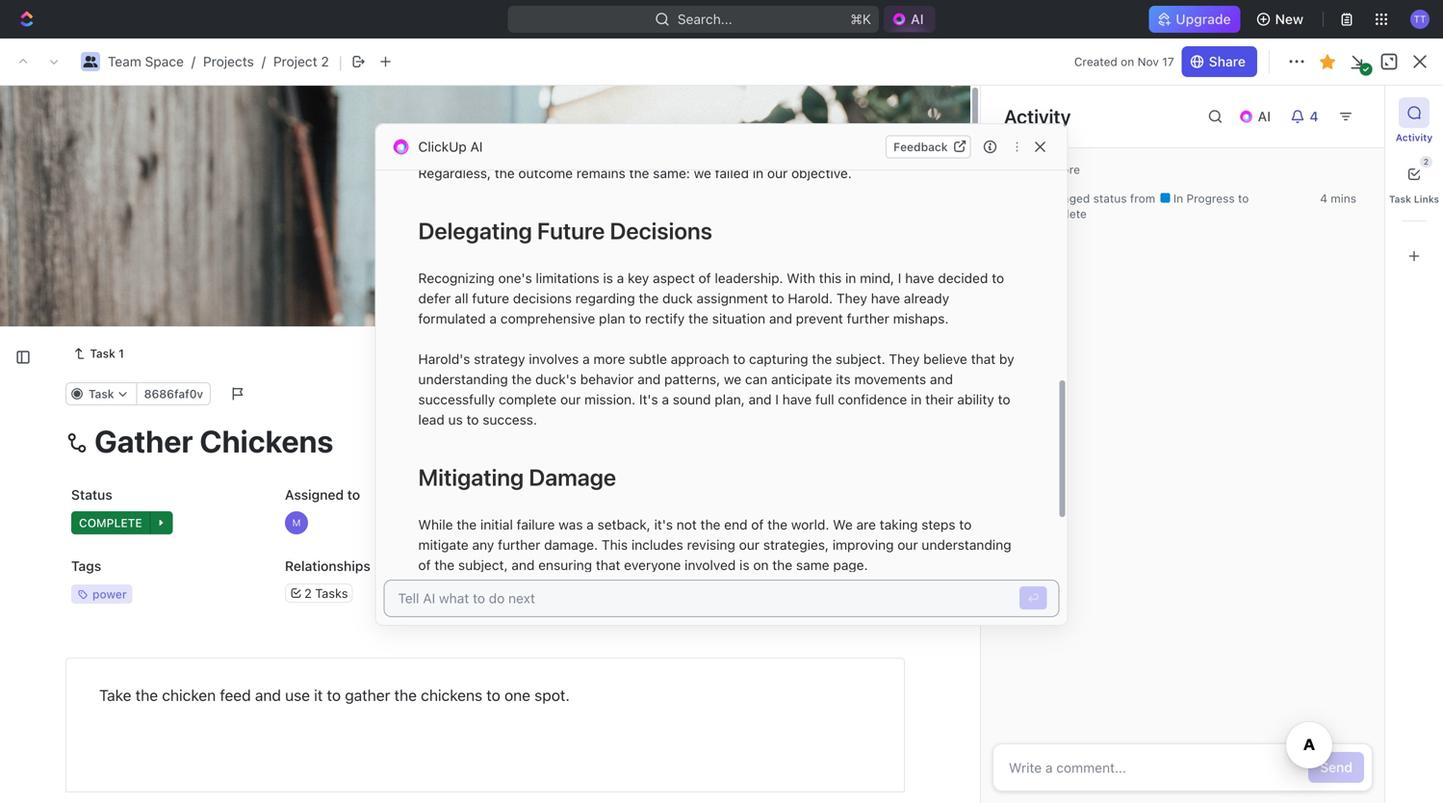 Task type: vqa. For each thing, say whether or not it's contained in the screenshot.
the left add
yes



Task type: describe. For each thing, give the bounding box(es) containing it.
a left more
[[583, 351, 590, 367]]

upgrade link
[[1149, 6, 1241, 33]]

the up strategies,
[[768, 517, 788, 532]]

0 horizontal spatial user group image
[[83, 56, 98, 67]]

projects inside team space / projects / project 2 |
[[203, 53, 254, 69]]

i down were
[[611, 145, 615, 161]]

team inside team space / projects / project 2 |
[[108, 53, 141, 69]]

0 horizontal spatial in progress
[[359, 273, 437, 286]]

2 tasks
[[304, 586, 348, 601]]

smoothly.
[[905, 145, 965, 161]]

4 mins
[[1320, 192, 1357, 205]]

while
[[418, 517, 453, 532]]

i understand now that there were flaws in my approach. perhaps i underestimated the cunning of our feathered friend, or maybe i overestimated our ability to carry out the task smoothly. regardless, the outcome remains the same: we failed in our objective.
[[418, 125, 1021, 181]]

status
[[1094, 192, 1127, 205]]

board link
[[355, 173, 397, 200]]

not
[[677, 517, 697, 532]]

the down strategy
[[512, 371, 532, 387]]

|
[[339, 52, 343, 71]]

damage
[[529, 464, 616, 491]]

ability inside harold's strategy involves a more subtle approach to capturing the subject. they believe that by understanding the duck's behavior and patterns, we can anticipate its movements and successfully complete our mission. it's a sound plan, and i have full confidence in their ability to lead us to success.
[[958, 391, 994, 407]]

list link
[[429, 173, 456, 200]]

their
[[926, 391, 954, 407]]

of inside i understand now that there were flaws in my approach. perhaps i underestimated the cunning of our feathered friend, or maybe i overestimated our ability to carry out the task smoothly. regardless, the outcome remains the same: we failed in our objective.
[[1005, 125, 1018, 141]]

to up can
[[733, 351, 746, 367]]

due date
[[499, 487, 558, 503]]

team inside sidebar navigation
[[46, 375, 80, 391]]

everyone
[[624, 557, 681, 573]]

add for bottommost add task button
[[388, 403, 413, 419]]

2 share button from the left
[[1200, 46, 1260, 77]]

to inside i understand now that there were flaws in my approach. perhaps i underestimated the cunning of our feathered friend, or maybe i overestimated our ability to carry out the task smoothly. regardless, the outcome remains the same: we failed in our objective.
[[775, 145, 788, 161]]

with
[[787, 270, 816, 286]]

rectify
[[645, 311, 685, 326]]

one
[[505, 686, 531, 705]]

further inside while the initial failure was a setback, it's not the end of the world. we are taking steps to mitigate any further damage. this includes revising our strategies, improving our understanding of the subject, and ensuring that everyone involved is on the same page.
[[498, 537, 541, 553]]

sound
[[673, 391, 711, 407]]

date
[[528, 487, 558, 503]]

harold's
[[418, 351, 470, 367]]

to right plan
[[629, 311, 642, 326]]

search
[[1138, 179, 1183, 195]]

on inside while the initial failure was a setback, it's not the end of the world. we are taking steps to mitigate any further damage. this includes revising our strategies, improving our understanding of the subject, and ensuring that everyone involved is on the same page.
[[753, 557, 769, 573]]

is inside recognizing one's limitations is a key aspect of leadership. with this in mind, i have decided to defer all future decisions regarding the duck assignment to harold. they have already formulated a comprehensive plan to rectify the situation and prevent further mishaps.
[[603, 270, 613, 286]]

was
[[559, 517, 583, 532]]

tags
[[71, 558, 101, 574]]

remains
[[577, 165, 626, 181]]

comprehensive
[[501, 311, 595, 326]]

underestimated
[[827, 125, 924, 141]]

0 vertical spatial projects link
[[203, 53, 254, 69]]

this
[[602, 537, 628, 553]]

sidebar navigation
[[0, 39, 288, 803]]

in right failed
[[753, 165, 764, 181]]

invite
[[46, 776, 80, 792]]

to down 'to do'
[[347, 487, 360, 503]]

objective.
[[792, 165, 852, 181]]

inbox
[[46, 133, 80, 149]]

spaces
[[15, 313, 56, 326]]

2 horizontal spatial have
[[905, 270, 935, 286]]

team space link up project 2 on the top of the page
[[299, 50, 404, 73]]

lead
[[418, 412, 445, 428]]

the up revising
[[701, 517, 721, 532]]

a inside while the initial failure was a setback, it's not the end of the world. we are taking steps to mitigate any further damage. this includes revising our strategies, improving our understanding of the subject, and ensuring that everyone involved is on the same page.
[[587, 517, 594, 532]]

hide
[[1215, 179, 1245, 195]]

task inside task 1 link
[[90, 347, 115, 360]]

to right us
[[467, 412, 479, 428]]

task sidebar navigation tab list
[[1389, 97, 1440, 272]]

to inside 'to complete'
[[1238, 192, 1249, 205]]

1 horizontal spatial team space
[[324, 53, 399, 69]]

understand
[[425, 125, 496, 141]]

is inside while the initial failure was a setback, it's not the end of the world. we are taking steps to mitigate any further damage. this includes revising our strategies, improving our understanding of the subject, and ensuring that everyone involved is on the same page.
[[740, 557, 750, 573]]

now
[[500, 125, 525, 141]]

feedback
[[894, 140, 948, 154]]

its
[[836, 371, 851, 387]]

that inside i understand now that there were flaws in my approach. perhaps i underestimated the cunning of our feathered friend, or maybe i overestimated our ability to carry out the task smoothly. regardless, the outcome remains the same: we failed in our objective.
[[529, 125, 554, 141]]

2 inside "link"
[[421, 369, 429, 385]]

cunning
[[952, 125, 1001, 141]]

and inside recognizing one's limitations is a key aspect of leadership. with this in mind, i have decided to defer all future decisions regarding the duck assignment to harold. they have already formulated a comprehensive plan to rectify the situation and prevent further mishaps.
[[769, 311, 792, 326]]

failure
[[517, 517, 555, 532]]

and down can
[[749, 391, 772, 407]]

future
[[537, 217, 605, 244]]

8686faf0v
[[144, 387, 203, 401]]

and up their
[[930, 371, 953, 387]]

to right decided
[[992, 270, 1004, 286]]

recognizing one's limitations is a key aspect of leadership. with this in mind, i have decided to defer all future decisions regarding the duck assignment to harold. they have already formulated a comprehensive plan to rectify the situation and prevent further mishaps.
[[418, 270, 1008, 326]]

duck's
[[535, 371, 577, 387]]

the down duck
[[689, 311, 709, 326]]

nov
[[1138, 55, 1159, 68]]

steps
[[922, 517, 956, 532]]

board
[[359, 179, 397, 195]]

feed
[[220, 686, 251, 705]]

leadership.
[[715, 270, 783, 286]]

decisions
[[513, 290, 572, 306]]

i inside harold's strategy involves a more subtle approach to capturing the subject. they believe that by understanding the duck's behavior and patterns, we can anticipate its movements and successfully complete our mission. it's a sound plan, and i have full confidence in their ability to lead us to success.
[[775, 391, 779, 407]]

delegating future decisions
[[418, 217, 712, 244]]

us
[[448, 412, 463, 428]]

maybe
[[566, 145, 608, 161]]

3
[[418, 457, 425, 470]]

of right the end
[[751, 517, 764, 532]]

the up anticipate
[[812, 351, 832, 367]]

to left harold.
[[772, 290, 784, 306]]

2 inside button
[[1424, 157, 1429, 166]]

out
[[827, 145, 848, 161]]

status
[[71, 487, 112, 503]]

understanding inside harold's strategy involves a more subtle approach to capturing the subject. they believe that by understanding the duck's behavior and patterns, we can anticipate its movements and successfully complete our mission. it's a sound plan, and i have full confidence in their ability to lead us to success.
[[418, 371, 508, 387]]

capturing
[[749, 351, 808, 367]]

Tell AI what to do next text field
[[398, 588, 1007, 609]]

changed
[[1043, 192, 1090, 205]]

relationships
[[285, 558, 371, 574]]

send button
[[1309, 752, 1364, 783]]

subtle
[[629, 351, 667, 367]]

our up regardless, at top left
[[418, 145, 439, 161]]

have inside harold's strategy involves a more subtle approach to capturing the subject. they believe that by understanding the duck's behavior and patterns, we can anticipate its movements and successfully complete our mission. it's a sound plan, and i have full confidence in their ability to lead us to success.
[[783, 391, 812, 407]]

automations button
[[1269, 47, 1368, 76]]

Search tasks... text field
[[1204, 219, 1396, 248]]

overestimated
[[619, 145, 707, 161]]

duck
[[663, 290, 693, 306]]

our down perhaps
[[767, 165, 788, 181]]

complete inside 'to complete'
[[1035, 207, 1087, 221]]

in inside task sidebar content "section"
[[1174, 192, 1184, 205]]

task 2 link
[[383, 363, 667, 391]]

carry
[[792, 145, 824, 161]]

progress inside task sidebar content "section"
[[1187, 192, 1235, 205]]

the down 'key'
[[639, 290, 659, 306]]

our down taking
[[898, 537, 918, 553]]

i left the understand
[[418, 125, 422, 141]]

the down overestimated
[[629, 165, 649, 181]]

⏎ button
[[1020, 586, 1047, 610]]

1 / from the left
[[191, 53, 195, 69]]

to right 'it'
[[327, 686, 341, 705]]

activity inside "task sidebar navigation" tab list
[[1396, 132, 1433, 143]]

aspect
[[653, 270, 695, 286]]

project 2
[[334, 115, 449, 147]]

the right take
[[135, 686, 158, 705]]

to left one
[[487, 686, 501, 705]]

were
[[593, 125, 623, 141]]

gantt link
[[650, 173, 689, 200]]

task 1
[[90, 347, 124, 360]]

feathered
[[443, 145, 502, 161]]

Edit task name text field
[[65, 423, 905, 459]]

calendar
[[491, 179, 549, 195]]

initial
[[480, 517, 513, 532]]

mitigating damage
[[418, 464, 616, 491]]

that inside harold's strategy involves a more subtle approach to capturing the subject. they believe that by understanding the duck's behavior and patterns, we can anticipate its movements and successfully complete our mission. it's a sound plan, and i have full confidence in their ability to lead us to success.
[[971, 351, 996, 367]]

in inside harold's strategy involves a more subtle approach to capturing the subject. they believe that by understanding the duck's behavior and patterns, we can anticipate its movements and successfully complete our mission. it's a sound plan, and i have full confidence in their ability to lead us to success.
[[911, 391, 922, 407]]

projects inside projects link
[[58, 408, 109, 424]]

calendar link
[[487, 173, 549, 200]]

add task for bottommost add task button
[[388, 403, 445, 419]]



Task type: locate. For each thing, give the bounding box(es) containing it.
believe
[[924, 351, 968, 367]]

1 horizontal spatial on
[[1121, 55, 1135, 68]]

1 vertical spatial activity
[[1396, 132, 1433, 143]]

projects
[[203, 53, 254, 69], [58, 408, 109, 424]]

task
[[875, 145, 901, 161]]

setback,
[[598, 517, 651, 532]]

0 horizontal spatial understanding
[[418, 371, 508, 387]]

we inside harold's strategy involves a more subtle approach to capturing the subject. they believe that by understanding the duck's behavior and patterns, we can anticipate its movements and successfully complete our mission. it's a sound plan, and i have full confidence in their ability to lead us to success.
[[724, 371, 742, 387]]

changed status from
[[1040, 192, 1159, 205]]

activity right cunning
[[1004, 105, 1071, 128]]

strategies,
[[763, 537, 829, 553]]

prevent
[[796, 311, 843, 326]]

0 vertical spatial add task button
[[1293, 117, 1374, 147]]

2 horizontal spatial space
[[361, 53, 399, 69]]

and inside while the initial failure was a setback, it's not the end of the world. we are taking steps to mitigate any further damage. this includes revising our strategies, improving our understanding of the subject, and ensuring that everyone involved is on the same page.
[[512, 557, 535, 573]]

0 horizontal spatial on
[[753, 557, 769, 573]]

subject,
[[458, 557, 508, 573]]

team space link inside sidebar navigation
[[46, 368, 275, 399]]

0 vertical spatial have
[[905, 270, 935, 286]]

future
[[472, 290, 509, 306]]

1 vertical spatial understanding
[[922, 537, 1012, 553]]

0 vertical spatial further
[[847, 311, 890, 326]]

0 vertical spatial project
[[273, 53, 317, 69]]

in progress right from
[[1170, 192, 1238, 205]]

task inside task 2 "link"
[[388, 369, 417, 385]]

by
[[999, 351, 1015, 367]]

is up 'regarding'
[[603, 270, 613, 286]]

new button
[[1249, 4, 1315, 35]]

team space link down the 1
[[46, 368, 275, 399]]

is
[[603, 270, 613, 286], [740, 557, 750, 573]]

add for add task button to the right
[[1304, 124, 1330, 140]]

1 horizontal spatial project
[[334, 115, 421, 147]]

2 horizontal spatial add
[[1304, 124, 1330, 140]]

are
[[857, 517, 876, 532]]

have up the already
[[905, 270, 935, 286]]

0 vertical spatial we
[[694, 165, 712, 181]]

team down task 1 link
[[46, 375, 80, 391]]

2 horizontal spatial add task button
[[1293, 117, 1374, 147]]

0 vertical spatial activity
[[1004, 105, 1071, 128]]

we
[[694, 165, 712, 181], [724, 371, 742, 387]]

1 vertical spatial further
[[498, 537, 541, 553]]

0 horizontal spatial ability
[[735, 145, 772, 161]]

limitations
[[536, 270, 600, 286]]

0 vertical spatial team space
[[324, 53, 399, 69]]

add task button
[[1293, 117, 1374, 147], [496, 268, 578, 291], [379, 399, 453, 422]]

2 vertical spatial add task
[[388, 403, 445, 419]]

1 vertical spatial we
[[724, 371, 742, 387]]

they down this
[[837, 290, 867, 306]]

we
[[833, 517, 853, 532]]

0 vertical spatial add
[[1304, 124, 1330, 140]]

or
[[550, 145, 563, 161]]

they inside recognizing one's limitations is a key aspect of leadership. with this in mind, i have decided to defer all future decisions regarding the duck assignment to harold. they have already formulated a comprehensive plan to rectify the situation and prevent further mishaps.
[[837, 290, 867, 306]]

team space down task 1 link
[[46, 375, 122, 391]]

end
[[724, 517, 748, 532]]

to left do
[[359, 457, 375, 470]]

1 horizontal spatial that
[[596, 557, 621, 573]]

progress right search
[[1187, 192, 1235, 205]]

success.
[[483, 412, 537, 428]]

a right it's
[[662, 391, 669, 407]]

i down anticipate
[[775, 391, 779, 407]]

0 vertical spatial in progress
[[1170, 192, 1238, 205]]

the right gather
[[394, 686, 417, 705]]

add task up decisions
[[519, 273, 570, 286]]

1 vertical spatial on
[[753, 557, 769, 573]]

0 vertical spatial understanding
[[418, 371, 508, 387]]

we left failed
[[694, 165, 712, 181]]

add task for add task button to the right
[[1304, 124, 1363, 140]]

have
[[905, 270, 935, 286], [871, 290, 900, 306], [783, 391, 812, 407]]

1 vertical spatial team space
[[46, 375, 122, 391]]

0 horizontal spatial team
[[46, 375, 80, 391]]

0 horizontal spatial they
[[837, 290, 867, 306]]

0 horizontal spatial progress
[[374, 273, 437, 286]]

1 vertical spatial in progress
[[359, 273, 437, 286]]

space
[[145, 53, 184, 69], [361, 53, 399, 69], [83, 375, 122, 391]]

add task up customize
[[1304, 124, 1363, 140]]

we up plan,
[[724, 371, 742, 387]]

of inside recognizing one's limitations is a key aspect of leadership. with this in mind, i have decided to defer all future decisions regarding the duck assignment to harold. they have already formulated a comprehensive plan to rectify the situation and prevent further mishaps.
[[699, 270, 711, 286]]

2 horizontal spatial add task
[[1304, 124, 1363, 140]]

same:
[[653, 165, 690, 181]]

task sidebar content section
[[980, 86, 1385, 803]]

project inside team space / projects / project 2 |
[[273, 53, 317, 69]]

user group image up "home" link
[[83, 56, 98, 67]]

on left "nov"
[[1121, 55, 1135, 68]]

use
[[285, 686, 310, 705]]

2 horizontal spatial that
[[971, 351, 996, 367]]

activity inside task sidebar content "section"
[[1004, 105, 1071, 128]]

we inside i understand now that there were flaws in my approach. perhaps i underestimated the cunning of our feathered friend, or maybe i overestimated our ability to carry out the task smoothly. regardless, the outcome remains the same: we failed in our objective.
[[694, 165, 712, 181]]

space up "home" link
[[145, 53, 184, 69]]

1 horizontal spatial have
[[871, 290, 900, 306]]

have down anticipate
[[783, 391, 812, 407]]

new
[[1275, 11, 1304, 27]]

user group image left the |
[[306, 57, 318, 66]]

due
[[499, 487, 524, 503]]

/ up "home" link
[[191, 53, 195, 69]]

1 vertical spatial projects link
[[58, 401, 225, 431]]

a left 'key'
[[617, 270, 624, 286]]

1 horizontal spatial activity
[[1396, 132, 1433, 143]]

all
[[455, 290, 469, 306]]

created on nov 17
[[1074, 55, 1174, 68]]

is right involved
[[740, 557, 750, 573]]

0 horizontal spatial space
[[83, 375, 122, 391]]

team up "home" link
[[108, 53, 141, 69]]

add up decisions
[[519, 273, 541, 286]]

they inside harold's strategy involves a more subtle approach to capturing the subject. they believe that by understanding the duck's behavior and patterns, we can anticipate its movements and successfully complete our mission. it's a sound plan, and i have full confidence in their ability to lead us to success.
[[889, 351, 920, 367]]

and up it's
[[638, 371, 661, 387]]

0 vertical spatial that
[[529, 125, 554, 141]]

i
[[418, 125, 422, 141], [820, 125, 823, 141], [611, 145, 615, 161], [898, 270, 902, 286], [775, 391, 779, 407]]

send
[[1320, 759, 1353, 775]]

on down strategies,
[[753, 557, 769, 573]]

can
[[745, 371, 768, 387]]

2 vertical spatial have
[[783, 391, 812, 407]]

created
[[1074, 55, 1118, 68]]

project up board
[[334, 115, 421, 147]]

it's
[[654, 517, 673, 532]]

team
[[108, 53, 141, 69], [324, 53, 357, 69], [46, 375, 80, 391]]

plan,
[[715, 391, 745, 407]]

1 horizontal spatial add task button
[[496, 268, 578, 291]]

project left the |
[[273, 53, 317, 69]]

do
[[378, 457, 396, 470]]

ability up failed
[[735, 145, 772, 161]]

1 vertical spatial add task button
[[496, 268, 578, 291]]

1 horizontal spatial add task
[[519, 273, 570, 286]]

0 horizontal spatial is
[[603, 270, 613, 286]]

0 vertical spatial projects
[[203, 53, 254, 69]]

and down harold.
[[769, 311, 792, 326]]

hide button
[[1192, 173, 1251, 200]]

activity up 2 button
[[1396, 132, 1433, 143]]

0 horizontal spatial add task button
[[379, 399, 453, 422]]

complete inside harold's strategy involves a more subtle approach to capturing the subject. they believe that by understanding the duck's behavior and patterns, we can anticipate its movements and successfully complete our mission. it's a sound plan, and i have full confidence in their ability to lead us to success.
[[499, 391, 557, 407]]

further up subject.
[[847, 311, 890, 326]]

0 horizontal spatial that
[[529, 125, 554, 141]]

projects link left the project 2 'link'
[[203, 53, 254, 69]]

1 vertical spatial complete
[[499, 391, 557, 407]]

1 horizontal spatial add
[[519, 273, 541, 286]]

our inside harold's strategy involves a more subtle approach to capturing the subject. they believe that by understanding the duck's behavior and patterns, we can anticipate its movements and successfully complete our mission. it's a sound plan, and i have full confidence in their ability to lead us to success.
[[560, 391, 581, 407]]

ability inside i understand now that there were flaws in my approach. perhaps i underestimated the cunning of our feathered friend, or maybe i overestimated our ability to carry out the task smoothly. regardless, the outcome remains the same: we failed in our objective.
[[735, 145, 772, 161]]

0 horizontal spatial projects
[[58, 408, 109, 424]]

task links
[[1389, 194, 1440, 205]]

2 / from the left
[[262, 53, 266, 69]]

in right from
[[1174, 192, 1184, 205]]

understanding up successfully
[[418, 371, 508, 387]]

2 vertical spatial add task button
[[379, 399, 453, 422]]

improving
[[833, 537, 894, 553]]

1 horizontal spatial space
[[145, 53, 184, 69]]

2 horizontal spatial team
[[324, 53, 357, 69]]

0 horizontal spatial add task
[[388, 403, 445, 419]]

that down this
[[596, 557, 621, 573]]

user group image
[[83, 56, 98, 67], [306, 57, 318, 66]]

in progress inside task sidebar content "section"
[[1170, 192, 1238, 205]]

2 button
[[1399, 156, 1433, 190]]

2 share from the left
[[1211, 53, 1248, 69]]

assigned
[[285, 487, 344, 503]]

tree containing team space
[[8, 335, 279, 595]]

world.
[[791, 517, 829, 532]]

a
[[617, 270, 624, 286], [490, 311, 497, 326], [583, 351, 590, 367], [662, 391, 669, 407], [587, 517, 594, 532]]

the right out
[[851, 145, 871, 161]]

0 horizontal spatial add
[[388, 403, 413, 419]]

4
[[1320, 192, 1328, 205]]

feedback button
[[886, 135, 971, 158]]

2 vertical spatial add
[[388, 403, 413, 419]]

a right was
[[587, 517, 594, 532]]

the up the any
[[457, 517, 477, 532]]

1 vertical spatial add task
[[519, 273, 570, 286]]

1 horizontal spatial ability
[[958, 391, 994, 407]]

1 horizontal spatial complete
[[1035, 207, 1087, 221]]

0 vertical spatial progress
[[1187, 192, 1235, 205]]

0 vertical spatial they
[[837, 290, 867, 306]]

1 share from the left
[[1209, 53, 1246, 69]]

to right steps on the right bottom
[[959, 517, 972, 532]]

1 vertical spatial progress
[[374, 273, 437, 286]]

harold.
[[788, 290, 833, 306]]

further down the 'failure'
[[498, 537, 541, 553]]

the down the mitigate on the bottom of page
[[435, 557, 455, 573]]

understanding inside while the initial failure was a setback, it's not the end of the world. we are taking steps to mitigate any further damage. this includes revising our strategies, improving our understanding of the subject, and ensuring that everyone involved is on the same page.
[[922, 537, 1012, 553]]

/
[[191, 53, 195, 69], [262, 53, 266, 69]]

in inside recognizing one's limitations is a key aspect of leadership. with this in mind, i have decided to defer all future decisions regarding the duck assignment to harold. they have already formulated a comprehensive plan to rectify the situation and prevent further mishaps.
[[845, 270, 856, 286]]

understanding
[[418, 371, 508, 387], [922, 537, 1012, 553]]

1 horizontal spatial understanding
[[922, 537, 1012, 553]]

in left recognizing
[[359, 273, 371, 286]]

/ left the project 2 'link'
[[262, 53, 266, 69]]

1 vertical spatial have
[[871, 290, 900, 306]]

1 horizontal spatial user group image
[[306, 57, 318, 66]]

upgrade
[[1176, 11, 1231, 27]]

to left customize button
[[1238, 192, 1249, 205]]

1 horizontal spatial progress
[[1187, 192, 1235, 205]]

1
[[119, 347, 124, 360]]

that inside while the initial failure was a setback, it's not the end of the world. we are taking steps to mitigate any further damage. this includes revising our strategies, improving our understanding of the subject, and ensuring that everyone involved is on the same page.
[[596, 557, 621, 573]]

to complete
[[1031, 192, 1249, 221]]

it's
[[639, 391, 658, 407]]

tree inside sidebar navigation
[[8, 335, 279, 595]]

1 horizontal spatial team
[[108, 53, 141, 69]]

our down duck's
[[560, 391, 581, 407]]

0 vertical spatial on
[[1121, 55, 1135, 68]]

0 horizontal spatial have
[[783, 391, 812, 407]]

that left by
[[971, 351, 996, 367]]

1 horizontal spatial projects
[[203, 53, 254, 69]]

our down approach. on the top of page
[[711, 145, 731, 161]]

docs
[[46, 166, 78, 182]]

0 horizontal spatial team space
[[46, 375, 122, 391]]

1 vertical spatial that
[[971, 351, 996, 367]]

of down the mitigate on the bottom of page
[[418, 557, 431, 573]]

mins
[[1331, 192, 1357, 205]]

0 horizontal spatial complete
[[499, 391, 557, 407]]

2 vertical spatial that
[[596, 557, 621, 573]]

2 inside team space / projects / project 2 |
[[321, 53, 329, 69]]

1 vertical spatial project
[[334, 115, 421, 147]]

projects left the project 2 'link'
[[203, 53, 254, 69]]

1 horizontal spatial we
[[724, 371, 742, 387]]

0 horizontal spatial project
[[273, 53, 317, 69]]

1 vertical spatial they
[[889, 351, 920, 367]]

1 horizontal spatial they
[[889, 351, 920, 367]]

1 vertical spatial ability
[[958, 391, 994, 407]]

1 horizontal spatial /
[[262, 53, 266, 69]]

space down task 1 link
[[83, 375, 122, 391]]

to do
[[359, 457, 396, 470]]

spot.
[[535, 686, 570, 705]]

take the chicken feed and use it to gather the chickens to one spot.
[[99, 686, 570, 705]]

0 horizontal spatial /
[[191, 53, 195, 69]]

i up carry at the top of page
[[820, 125, 823, 141]]

in progress up defer
[[359, 273, 437, 286]]

team space up project 2 on the top of the page
[[324, 53, 399, 69]]

0 horizontal spatial activity
[[1004, 105, 1071, 128]]

and left use
[[255, 686, 281, 705]]

in left my
[[663, 125, 674, 141]]

1 horizontal spatial further
[[847, 311, 890, 326]]

team space link
[[299, 50, 404, 73], [108, 53, 184, 69], [46, 368, 275, 399]]

gather
[[345, 686, 390, 705]]

involves
[[529, 351, 579, 367]]

while the initial failure was a setback, it's not the end of the world. we are taking steps to mitigate any further damage. this includes revising our strategies, improving our understanding of the subject, and ensuring that everyone involved is on the same page.
[[418, 517, 1015, 573]]

mitigate
[[418, 537, 469, 553]]

1 horizontal spatial is
[[740, 557, 750, 573]]

favorites button
[[8, 275, 85, 299]]

formulated
[[418, 311, 486, 326]]

mishaps.
[[893, 311, 949, 326]]

our down the end
[[739, 537, 760, 553]]

add left lead at the bottom of the page
[[388, 403, 413, 419]]

decided
[[938, 270, 988, 286]]

i right mind, on the top
[[898, 270, 902, 286]]

1 vertical spatial is
[[740, 557, 750, 573]]

to down perhaps
[[775, 145, 788, 161]]

to inside while the initial failure was a setback, it's not the end of the world. we are taking steps to mitigate any further damage. this includes revising our strategies, improving our understanding of the subject, and ensuring that everyone involved is on the same page.
[[959, 517, 972, 532]]

to down by
[[998, 391, 1011, 407]]

space inside sidebar navigation
[[83, 375, 122, 391]]

add up customize
[[1304, 124, 1330, 140]]

that
[[529, 125, 554, 141], [971, 351, 996, 367], [596, 557, 621, 573]]

the down strategies,
[[773, 557, 793, 573]]

activity
[[1004, 105, 1071, 128], [1396, 132, 1433, 143]]

add task
[[1304, 124, 1363, 140], [519, 273, 570, 286], [388, 403, 445, 419]]

list
[[433, 179, 456, 195]]

add task button up comprehensive at top
[[496, 268, 578, 291]]

of right cunning
[[1005, 125, 1018, 141]]

projects down task 1 link
[[58, 408, 109, 424]]

team space link up "home" link
[[108, 53, 184, 69]]

links
[[1414, 194, 1440, 205]]

further inside recognizing one's limitations is a key aspect of leadership. with this in mind, i have decided to defer all future decisions regarding the duck assignment to harold. they have already formulated a comprehensive plan to rectify the situation and prevent further mishaps.
[[847, 311, 890, 326]]

0 vertical spatial ability
[[735, 145, 772, 161]]

space inside team space / projects / project 2 |
[[145, 53, 184, 69]]

inbox link
[[8, 126, 279, 157]]

in left their
[[911, 391, 922, 407]]

ai
[[470, 139, 483, 155]]

same
[[796, 557, 830, 573]]

0 horizontal spatial further
[[498, 537, 541, 553]]

tree
[[8, 335, 279, 595]]

i inside recognizing one's limitations is a key aspect of leadership. with this in mind, i have decided to defer all future decisions regarding the duck assignment to harold. they have already formulated a comprehensive plan to rectify the situation and prevent further mishaps.
[[898, 270, 902, 286]]

in right this
[[845, 270, 856, 286]]

the up smoothly. on the right top of page
[[928, 125, 948, 141]]

a down future at top left
[[490, 311, 497, 326]]

1 vertical spatial projects
[[58, 408, 109, 424]]

team up project 2 on the top of the page
[[324, 53, 357, 69]]

task inside "task sidebar navigation" tab list
[[1389, 194, 1412, 205]]

0 vertical spatial complete
[[1035, 207, 1087, 221]]

my
[[677, 125, 696, 141]]

mitigating
[[418, 464, 524, 491]]

ability right their
[[958, 391, 994, 407]]

0 vertical spatial is
[[603, 270, 613, 286]]

1 vertical spatial add
[[519, 273, 541, 286]]

1 share button from the left
[[1182, 46, 1258, 77]]

involved
[[685, 557, 736, 573]]

the
[[928, 125, 948, 141], [851, 145, 871, 161], [495, 165, 515, 181], [629, 165, 649, 181], [639, 290, 659, 306], [689, 311, 709, 326], [812, 351, 832, 367], [512, 371, 532, 387], [457, 517, 477, 532], [701, 517, 721, 532], [768, 517, 788, 532], [435, 557, 455, 573], [773, 557, 793, 573], [135, 686, 158, 705], [394, 686, 417, 705]]

they up movements
[[889, 351, 920, 367]]

0 horizontal spatial we
[[694, 165, 712, 181]]

space right the |
[[361, 53, 399, 69]]

key
[[628, 270, 649, 286]]

complete down task 2 "link"
[[499, 391, 557, 407]]

regardless,
[[418, 165, 491, 181]]

and
[[769, 311, 792, 326], [638, 371, 661, 387], [930, 371, 953, 387], [749, 391, 772, 407], [512, 557, 535, 573], [255, 686, 281, 705]]

taking
[[880, 517, 918, 532]]

0 vertical spatial add task
[[1304, 124, 1363, 140]]

1 horizontal spatial in progress
[[1170, 192, 1238, 205]]

the down friend,
[[495, 165, 515, 181]]

team space inside sidebar navigation
[[46, 375, 122, 391]]

user group image inside team space 'link'
[[306, 57, 318, 66]]



